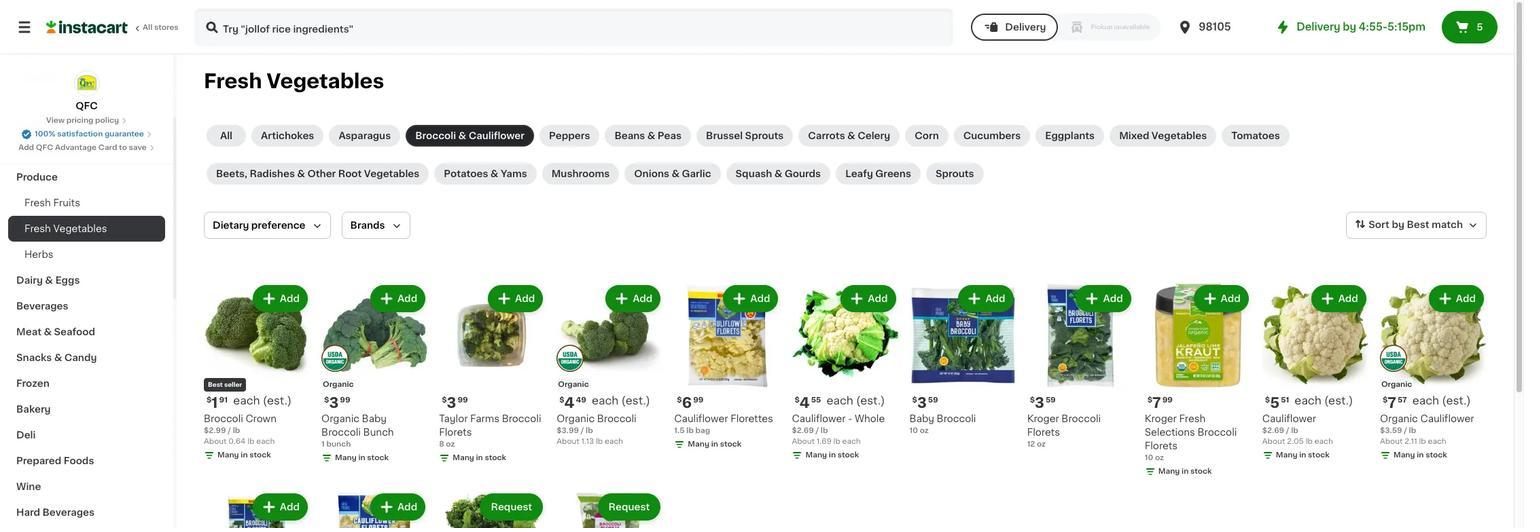 Task type: describe. For each thing, give the bounding box(es) containing it.
oz inside kroger fresh selections broccoli florets 10 oz
[[1155, 455, 1164, 462]]

florets inside kroger fresh selections broccoli florets 10 oz
[[1145, 442, 1178, 451]]

broccoli crown $2.99 / lb about 0.64 lb each
[[204, 415, 277, 446]]

broccoli inside organic baby broccoli bunch 1 bunch
[[322, 428, 361, 438]]

0.64
[[229, 438, 246, 446]]

peas
[[658, 131, 682, 141]]

99 for taylor
[[458, 397, 468, 404]]

taylor
[[439, 415, 468, 424]]

add button for organic broccoli
[[607, 287, 660, 311]]

$5.51 each (estimated) element
[[1263, 395, 1369, 413]]

many in stock down 2.05
[[1276, 452, 1330, 460]]

deli link
[[8, 423, 165, 449]]

broccoli inside broccoli crown $2.99 / lb about 0.64 lb each
[[204, 415, 243, 424]]

recipes
[[16, 121, 56, 130]]

each right 57
[[1413, 396, 1440, 407]]

many down the "bunch"
[[335, 455, 357, 462]]

/ for cauliflower
[[1404, 428, 1408, 435]]

asparagus link
[[329, 125, 400, 147]]

sort
[[1369, 220, 1390, 230]]

$ 7 99
[[1148, 396, 1173, 411]]

all link
[[207, 125, 246, 147]]

4:55-
[[1359, 22, 1388, 32]]

& for onions & garlic
[[672, 169, 680, 179]]

brussel
[[706, 131, 743, 141]]

organic inside organic baby broccoli bunch 1 bunch
[[322, 415, 360, 424]]

51
[[1281, 397, 1290, 404]]

cauliflower - whole $2.69 / lb about 1.69 lb each
[[792, 415, 885, 446]]

add button for broccoli crown
[[254, 287, 307, 311]]

vegetables inside beets, radishes & other root vegetables "link"
[[364, 169, 420, 179]]

bunch
[[327, 441, 351, 449]]

beans
[[615, 131, 645, 141]]

many in stock down 0.64
[[217, 452, 271, 460]]

meat & seafood
[[16, 328, 95, 337]]

add button for organic baby broccoli bunch
[[372, 287, 424, 311]]

onions & garlic
[[634, 169, 711, 179]]

/ inside the cauliflower $2.69 / lb about 2.05 lb each
[[1286, 428, 1290, 435]]

corn
[[915, 131, 939, 141]]

many in stock down 2.11
[[1394, 452, 1448, 460]]

buy it again link
[[8, 37, 165, 64]]

1 vertical spatial 5
[[1270, 396, 1280, 411]]

beverages link
[[8, 294, 165, 319]]

2 request from the left
[[609, 503, 650, 513]]

thanksgiving
[[16, 147, 81, 156]]

Search field
[[196, 10, 952, 45]]

& for snacks & candy
[[54, 353, 62, 363]]

3 for organic baby broccoli bunch
[[329, 396, 339, 411]]

$ inside $ 4 55
[[795, 397, 800, 404]]

product group containing 5
[[1263, 283, 1369, 464]]

it
[[60, 46, 66, 55]]

each (est.) for organic broccoli
[[592, 396, 650, 407]]

100% satisfaction guarantee
[[35, 130, 144, 138]]

in down 1.69
[[829, 452, 836, 460]]

$2.69 inside cauliflower - whole $2.69 / lb about 1.69 lb each
[[792, 428, 814, 435]]

instacart logo image
[[46, 19, 128, 35]]

brussel sprouts link
[[697, 125, 793, 147]]

match
[[1432, 220, 1463, 230]]

by for delivery
[[1343, 22, 1357, 32]]

bakery link
[[8, 397, 165, 423]]

/ for crown
[[228, 428, 231, 435]]

add for organic cauliflower
[[1456, 294, 1476, 304]]

many down 0.64
[[217, 452, 239, 460]]

squash & gourds
[[736, 169, 821, 179]]

kroger broccoli florets 12 oz
[[1027, 415, 1101, 449]]

organic down item badge image
[[323, 381, 354, 389]]

all stores
[[143, 24, 179, 31]]

celery
[[858, 131, 891, 141]]

save
[[129, 144, 147, 152]]

0 horizontal spatial sprouts
[[745, 131, 784, 141]]

baby inside organic baby broccoli bunch 1 bunch
[[362, 415, 387, 424]]

vegetables inside "mixed vegetables" link
[[1152, 131, 1207, 141]]

$ inside $ 5 51
[[1265, 397, 1270, 404]]

$ 4 55
[[795, 396, 821, 411]]

broccoli inside kroger fresh selections broccoli florets 10 oz
[[1198, 428, 1237, 438]]

& for dairy & eggs
[[45, 276, 53, 285]]

/ inside cauliflower - whole $2.69 / lb about 1.69 lb each
[[816, 428, 819, 435]]

delivery by 4:55-5:15pm link
[[1275, 19, 1426, 35]]

delivery for delivery by 4:55-5:15pm
[[1297, 22, 1341, 32]]

produce link
[[8, 164, 165, 190]]

each right the 49
[[592, 396, 619, 407]]

kroger for selections
[[1145, 415, 1177, 424]]

(est.) for organic broccoli
[[622, 396, 650, 407]]

(est.) for organic cauliflower
[[1442, 396, 1471, 407]]

add button for kroger broccoli florets
[[1078, 287, 1130, 311]]

many down 2.05
[[1276, 452, 1298, 460]]

99 for kroger
[[1163, 397, 1173, 404]]

add for cauliflower
[[1339, 294, 1359, 304]]

1.13
[[582, 438, 594, 446]]

view pricing policy link
[[46, 116, 127, 126]]

each up -
[[827, 396, 854, 406]]

add for taylor farms broccoli florets
[[515, 294, 535, 304]]

3 for kroger broccoli florets
[[1035, 396, 1045, 411]]

buy
[[38, 46, 57, 55]]

$ 4 49
[[560, 396, 586, 411]]

lb right 0.64
[[248, 438, 254, 446]]

stock down cauliflower - whole $2.69 / lb about 1.69 lb each
[[838, 452, 859, 460]]

peppers link
[[540, 125, 600, 147]]

oz inside baby broccoli 10 oz
[[920, 428, 929, 435]]

98105 button
[[1177, 8, 1259, 46]]

each (est.) for cauliflower - whole
[[827, 396, 885, 406]]

3 $ from the left
[[324, 397, 329, 404]]

bunch
[[363, 428, 394, 438]]

many down bag
[[688, 441, 710, 449]]

herbs
[[24, 250, 53, 260]]

many in stock down taylor farms broccoli florets 8 oz
[[453, 455, 506, 462]]

add button for organic cauliflower
[[1431, 287, 1483, 311]]

(est.) for cauliflower - whole
[[856, 396, 885, 406]]

hard beverages link
[[8, 500, 165, 526]]

brands
[[350, 221, 385, 230]]

8 $ from the left
[[1030, 397, 1035, 404]]

1 horizontal spatial qfc
[[76, 101, 98, 111]]

cauliflower up potatoes & yams
[[469, 131, 525, 141]]

add button for taylor farms broccoli florets
[[489, 287, 542, 311]]

snacks & candy link
[[8, 345, 165, 371]]

greens
[[876, 169, 911, 179]]

eggplants link
[[1036, 125, 1105, 147]]

$4.55 each (estimated) element
[[792, 395, 899, 413]]

99 for organic
[[340, 397, 350, 404]]

2 request button from the left
[[599, 496, 660, 520]]

99 for cauliflower
[[693, 397, 704, 404]]

many down selections
[[1159, 468, 1180, 476]]

5:15pm
[[1388, 22, 1426, 32]]

florets inside taylor farms broccoli florets 8 oz
[[439, 428, 472, 438]]

$7.57 each (estimated) element
[[1380, 395, 1487, 413]]

57
[[1398, 397, 1407, 404]]

each (est.) for organic cauliflower
[[1413, 396, 1471, 407]]

carrots & celery
[[808, 131, 891, 141]]

policy
[[95, 117, 119, 124]]

in down kroger fresh selections broccoli florets 10 oz
[[1182, 468, 1189, 476]]

baby inside baby broccoli 10 oz
[[910, 415, 935, 424]]

other
[[307, 169, 336, 179]]

lb up 2.05
[[1291, 428, 1299, 435]]

0 vertical spatial 1
[[212, 396, 218, 411]]

beets, radishes & other root vegetables link
[[207, 163, 429, 185]]

oz inside taylor farms broccoli florets 8 oz
[[446, 441, 455, 449]]

in down 2.11
[[1417, 452, 1424, 460]]

beans & peas link
[[605, 125, 691, 147]]

cauliflower florettes 1.5 lb bag
[[674, 415, 773, 435]]

add for organic baby broccoli bunch
[[398, 294, 417, 304]]

each inside the cauliflower $2.69 / lb about 2.05 lb each
[[1315, 438, 1333, 446]]

& for beans & peas
[[648, 131, 655, 141]]

many down 1.69
[[806, 452, 827, 460]]

& for meat & seafood
[[44, 328, 52, 337]]

kroger for florets
[[1027, 415, 1059, 424]]

asparagus
[[339, 131, 391, 141]]

leafy greens
[[846, 169, 911, 179]]

tomatoes link
[[1222, 125, 1290, 147]]

organic inside organic broccoli $3.99 / lb about 1.13 lb each
[[557, 415, 595, 424]]

many in stock down kroger fresh selections broccoli florets 10 oz
[[1159, 468, 1212, 476]]

stock down broccoli crown $2.99 / lb about 0.64 lb each
[[250, 452, 271, 460]]

many in stock down 1.69
[[806, 452, 859, 460]]

add for organic broccoli
[[633, 294, 653, 304]]

brands button
[[342, 212, 410, 239]]

hard beverages
[[16, 508, 95, 518]]

100% satisfaction guarantee button
[[21, 126, 152, 140]]

100%
[[35, 130, 55, 138]]

broccoli & cauliflower
[[415, 131, 525, 141]]

stock down cauliflower florettes 1.5 lb bag
[[720, 441, 742, 449]]

selections
[[1145, 428, 1195, 438]]

lb right 2.11
[[1419, 438, 1426, 446]]

all for all stores
[[143, 24, 152, 31]]

add button for baby broccoli
[[960, 287, 1012, 311]]

each right 51
[[1295, 396, 1322, 407]]

yams
[[501, 169, 527, 179]]

best for best seller
[[208, 382, 223, 388]]

10 inside kroger fresh selections broccoli florets 10 oz
[[1145, 455, 1154, 462]]

many down 2.11
[[1394, 452, 1415, 460]]

add for kroger fresh selections broccoli florets
[[1221, 294, 1241, 304]]

item badge image for 4
[[557, 345, 584, 372]]

3 for taylor farms broccoli florets
[[447, 396, 456, 411]]

view
[[46, 117, 65, 124]]

broccoli inside kroger broccoli florets 12 oz
[[1062, 415, 1101, 424]]

stock down kroger fresh selections broccoli florets 10 oz
[[1191, 468, 1212, 476]]

add for cauliflower - whole
[[868, 294, 888, 304]]

$3.59
[[1380, 428, 1402, 435]]

carrots & celery link
[[799, 125, 900, 147]]

organic up the 49
[[558, 381, 589, 389]]

fruits
[[53, 198, 80, 208]]

again
[[69, 46, 96, 55]]

add qfc advantage card to save link
[[18, 143, 155, 154]]

2.05
[[1287, 438, 1304, 446]]

lb right 1.69
[[834, 438, 841, 446]]

each (est.) for broccoli crown
[[233, 396, 292, 406]]

vegetables up artichokes link
[[267, 71, 384, 91]]

lb up 1.13
[[586, 428, 593, 435]]

lb right 1.13
[[596, 438, 603, 446]]

$3.99
[[557, 428, 579, 435]]

beets,
[[216, 169, 247, 179]]



Task type: locate. For each thing, give the bounding box(es) containing it.
2 (est.) from the left
[[856, 396, 885, 406]]

about for crown
[[204, 438, 227, 446]]

& left candy
[[54, 353, 62, 363]]

farms
[[470, 415, 500, 424]]

2 horizontal spatial florets
[[1145, 442, 1178, 451]]

vegetables right the root
[[364, 169, 420, 179]]

0 vertical spatial beverages
[[16, 302, 68, 311]]

stock
[[720, 441, 742, 449], [250, 452, 271, 460], [838, 452, 859, 460], [1308, 452, 1330, 460], [1426, 452, 1448, 460], [367, 455, 389, 462], [485, 455, 506, 462], [1191, 468, 1212, 476]]

root
[[338, 169, 362, 179]]

fresh up selections
[[1180, 415, 1206, 424]]

(est.) for cauliflower
[[1325, 396, 1354, 407]]

by for sort
[[1392, 220, 1405, 230]]

& left garlic
[[672, 169, 680, 179]]

1 vertical spatial sprouts
[[936, 169, 974, 179]]

about inside broccoli crown $2.99 / lb about 0.64 lb each
[[204, 438, 227, 446]]

in
[[711, 441, 718, 449], [241, 452, 248, 460], [829, 452, 836, 460], [1300, 452, 1307, 460], [1417, 452, 1424, 460], [358, 455, 365, 462], [476, 455, 483, 462], [1182, 468, 1189, 476]]

each down -
[[843, 438, 861, 446]]

lb up 0.64
[[233, 428, 240, 435]]

1 horizontal spatial $2.69
[[1263, 428, 1285, 435]]

cauliflower inside organic cauliflower $3.59 / lb about 2.11 lb each
[[1421, 415, 1475, 424]]

broccoli & cauliflower link
[[406, 125, 534, 147]]

$ 3 59 for kroger
[[1030, 396, 1056, 411]]

each (est.) for cauliflower
[[1295, 396, 1354, 407]]

1 horizontal spatial kroger
[[1145, 415, 1177, 424]]

kroger inside kroger broccoli florets 12 oz
[[1027, 415, 1059, 424]]

item badge image up the 49
[[557, 345, 584, 372]]

1 horizontal spatial sprouts
[[936, 169, 974, 179]]

organic up "$3.99"
[[557, 415, 595, 424]]

$ 3 59 up kroger broccoli florets 12 oz
[[1030, 396, 1056, 411]]

1 horizontal spatial $ 3 59
[[1030, 396, 1056, 411]]

7 $ from the left
[[912, 397, 917, 404]]

2 3 from the left
[[447, 396, 456, 411]]

6 $ from the left
[[677, 397, 682, 404]]

each inside cauliflower - whole $2.69 / lb about 1.69 lb each
[[843, 438, 861, 446]]

0 vertical spatial all
[[143, 24, 152, 31]]

& inside the onions & garlic link
[[672, 169, 680, 179]]

0 horizontal spatial request button
[[482, 496, 542, 520]]

gourds
[[785, 169, 821, 179]]

$ 3 99 for taylor
[[442, 396, 468, 411]]

about inside the cauliflower $2.69 / lb about 2.05 lb each
[[1263, 438, 1285, 446]]

cucumbers
[[964, 131, 1021, 141]]

1 vertical spatial fresh vegetables
[[24, 224, 107, 234]]

& inside snacks & candy link
[[54, 353, 62, 363]]

lists
[[38, 73, 61, 82]]

all
[[143, 24, 152, 31], [220, 131, 232, 141]]

$ inside $ 7 57
[[1383, 397, 1388, 404]]

in down cauliflower florettes 1.5 lb bag
[[711, 441, 718, 449]]

lb right 1.5
[[687, 428, 694, 435]]

(est.) inside $1.91 each (estimated) element
[[263, 396, 292, 406]]

1 horizontal spatial 10
[[1145, 455, 1154, 462]]

$ 3 99 for organic
[[324, 396, 350, 411]]

0 vertical spatial sprouts
[[745, 131, 784, 141]]

1 horizontal spatial best
[[1407, 220, 1430, 230]]

10
[[910, 428, 918, 435], [1145, 455, 1154, 462]]

eggs
[[55, 276, 80, 285]]

each (est.) up organic broccoli $3.99 / lb about 1.13 lb each
[[592, 396, 650, 407]]

$ inside the $ 6 99
[[677, 397, 682, 404]]

11 $ from the left
[[1383, 397, 1388, 404]]

1 $ 3 59 from the left
[[912, 396, 938, 411]]

many down taylor farms broccoli florets 8 oz
[[453, 455, 474, 462]]

artichokes link
[[251, 125, 324, 147]]

florets down selections
[[1145, 442, 1178, 451]]

pricing
[[66, 117, 93, 124]]

& for potatoes & yams
[[491, 169, 499, 179]]

organic up 57
[[1382, 381, 1413, 389]]

3 up organic baby broccoli bunch 1 bunch at the left bottom
[[329, 396, 339, 411]]

each down crown at the bottom left
[[256, 438, 275, 446]]

potatoes
[[444, 169, 488, 179]]

59 for baby
[[928, 397, 938, 404]]

baby broccoli 10 oz
[[910, 415, 976, 435]]

7
[[1153, 396, 1161, 411], [1388, 396, 1397, 411]]

corn link
[[905, 125, 949, 147]]

deli
[[16, 431, 36, 440]]

4 each (est.) from the left
[[1295, 396, 1354, 407]]

about inside organic broccoli $3.99 / lb about 1.13 lb each
[[557, 438, 580, 446]]

99
[[340, 397, 350, 404], [458, 397, 468, 404], [693, 397, 704, 404], [1163, 397, 1173, 404]]

1 59 from the left
[[928, 397, 938, 404]]

1 vertical spatial by
[[1392, 220, 1405, 230]]

99 up organic baby broccoli bunch 1 bunch at the left bottom
[[340, 397, 350, 404]]

many in stock down the "bunch"
[[335, 455, 389, 462]]

each (est.) inside $4.49 each (estimated) element
[[592, 396, 650, 407]]

each inside broccoli crown $2.99 / lb about 0.64 lb each
[[256, 438, 275, 446]]

4 3 from the left
[[1035, 396, 1045, 411]]

delivery inside delivery button
[[1005, 22, 1046, 32]]

cauliflower up bag
[[674, 415, 728, 424]]

organic inside organic cauliflower $3.59 / lb about 2.11 lb each
[[1380, 415, 1418, 424]]

lb up 2.11
[[1409, 428, 1417, 435]]

59 for kroger
[[1046, 397, 1056, 404]]

$ left 55
[[795, 397, 800, 404]]

beverages inside hard beverages link
[[42, 508, 95, 518]]

delivery for delivery
[[1005, 22, 1046, 32]]

/ up 0.64
[[228, 428, 231, 435]]

1 left the "bunch"
[[322, 441, 325, 449]]

best up 91
[[208, 382, 223, 388]]

4 for organic broccoli
[[565, 396, 575, 411]]

beverages down dairy & eggs
[[16, 302, 68, 311]]

all for all
[[220, 131, 232, 141]]

in down 2.05
[[1300, 452, 1307, 460]]

wine
[[16, 483, 41, 492]]

vegetables up herbs link
[[53, 224, 107, 234]]

& left the celery
[[848, 131, 856, 141]]

0 horizontal spatial $ 3 59
[[912, 396, 938, 411]]

Best match Sort by field
[[1347, 212, 1487, 239]]

qfc up view pricing policy link
[[76, 101, 98, 111]]

1 horizontal spatial 5
[[1477, 22, 1483, 32]]

vegetables
[[267, 71, 384, 91], [1152, 131, 1207, 141], [364, 169, 420, 179], [53, 224, 107, 234]]

59 up kroger broccoli florets 12 oz
[[1046, 397, 1056, 404]]

dietary preference button
[[204, 212, 331, 239]]

0 horizontal spatial $ 3 99
[[324, 396, 350, 411]]

1 item badge image from the left
[[557, 345, 584, 372]]

prepared foods link
[[8, 449, 165, 474]]

0 horizontal spatial fresh vegetables
[[24, 224, 107, 234]]

fresh fruits link
[[8, 190, 165, 216]]

best inside field
[[1407, 220, 1430, 230]]

oz inside kroger broccoli florets 12 oz
[[1037, 441, 1046, 449]]

by left '4:55-'
[[1343, 22, 1357, 32]]

0 horizontal spatial qfc
[[36, 144, 53, 152]]

add inside add qfc advantage card to save link
[[18, 144, 34, 152]]

$4.49 each (estimated) element
[[557, 395, 664, 413]]

3 about from the left
[[557, 438, 580, 446]]

fresh inside kroger fresh selections broccoli florets 10 oz
[[1180, 415, 1206, 424]]

3 up kroger broccoli florets 12 oz
[[1035, 396, 1045, 411]]

cauliflower
[[469, 131, 525, 141], [792, 415, 846, 424], [674, 415, 728, 424], [1263, 415, 1317, 424], [1421, 415, 1475, 424]]

5 about from the left
[[1380, 438, 1403, 446]]

& inside squash & gourds link
[[775, 169, 783, 179]]

& left other
[[297, 169, 305, 179]]

99 inside the $ 6 99
[[693, 397, 704, 404]]

4 / from the left
[[1286, 428, 1290, 435]]

/ up 1.69
[[816, 428, 819, 435]]

cauliflower inside cauliflower - whole $2.69 / lb about 1.69 lb each
[[792, 415, 846, 424]]

qfc down the '100%'
[[36, 144, 53, 152]]

about inside cauliflower - whole $2.69 / lb about 1.69 lb each
[[792, 438, 815, 446]]

1 vertical spatial all
[[220, 131, 232, 141]]

1 horizontal spatial 1
[[322, 441, 325, 449]]

mixed vegetables link
[[1110, 125, 1217, 147]]

stock down bunch
[[367, 455, 389, 462]]

mushrooms link
[[542, 163, 619, 185]]

3 up taylor
[[447, 396, 456, 411]]

each (est.) inside $5.51 each (estimated) element
[[1295, 396, 1354, 407]]

1 $ 3 99 from the left
[[324, 396, 350, 411]]

/ up 2.05
[[1286, 428, 1290, 435]]

$
[[207, 397, 212, 404], [795, 397, 800, 404], [324, 397, 329, 404], [442, 397, 447, 404], [560, 397, 565, 404], [677, 397, 682, 404], [912, 397, 917, 404], [1030, 397, 1035, 404], [1148, 397, 1153, 404], [1265, 397, 1270, 404], [1383, 397, 1388, 404]]

0 horizontal spatial baby
[[362, 415, 387, 424]]

about inside organic cauliflower $3.59 / lb about 2.11 lb each
[[1380, 438, 1403, 446]]

& inside potatoes & yams link
[[491, 169, 499, 179]]

1 4 from the left
[[800, 396, 810, 411]]

lb inside cauliflower florettes 1.5 lb bag
[[687, 428, 694, 435]]

10 inside baby broccoli 10 oz
[[910, 428, 918, 435]]

add for baby broccoli
[[986, 294, 1006, 304]]

2 99 from the left
[[458, 397, 468, 404]]

& inside broccoli & cauliflower link
[[459, 131, 466, 141]]

0 horizontal spatial 59
[[928, 397, 938, 404]]

None search field
[[194, 8, 954, 46]]

& left eggs
[[45, 276, 53, 285]]

0 horizontal spatial by
[[1343, 22, 1357, 32]]

add for broccoli crown
[[280, 294, 300, 304]]

4 $ from the left
[[442, 397, 447, 404]]

fresh up "all" link
[[204, 71, 262, 91]]

$ 1 91
[[207, 396, 228, 411]]

2.11
[[1405, 438, 1418, 446]]

sprouts down corn
[[936, 169, 974, 179]]

1 vertical spatial qfc
[[36, 144, 53, 152]]

cauliflower inside the cauliflower $2.69 / lb about 2.05 lb each
[[1263, 415, 1317, 424]]

& right meat
[[44, 328, 52, 337]]

leafy greens link
[[836, 163, 921, 185]]

5 (est.) from the left
[[1442, 396, 1471, 407]]

0 vertical spatial by
[[1343, 22, 1357, 32]]

fresh vegetables up artichokes
[[204, 71, 384, 91]]

1 horizontal spatial request
[[609, 503, 650, 513]]

guarantee
[[105, 130, 144, 138]]

about down "$3.99"
[[557, 438, 580, 446]]

0 horizontal spatial all
[[143, 24, 152, 31]]

/ inside broccoli crown $2.99 / lb about 0.64 lb each
[[228, 428, 231, 435]]

1 / from the left
[[228, 428, 231, 435]]

about down $2.99
[[204, 438, 227, 446]]

6
[[682, 396, 692, 411]]

snacks & candy
[[16, 353, 97, 363]]

0 vertical spatial 10
[[910, 428, 918, 435]]

best for best match
[[1407, 220, 1430, 230]]

2 about from the left
[[792, 438, 815, 446]]

& inside dairy & eggs link
[[45, 276, 53, 285]]

thanksgiving link
[[8, 139, 165, 164]]

organic up the $3.59
[[1380, 415, 1418, 424]]

best seller
[[208, 382, 242, 388]]

mixed vegetables
[[1120, 131, 1207, 141]]

1 7 from the left
[[1153, 396, 1161, 411]]

1 about from the left
[[204, 438, 227, 446]]

3 3 from the left
[[917, 396, 927, 411]]

product group containing 6
[[674, 283, 781, 453]]

each inside organic broccoli $3.99 / lb about 1.13 lb each
[[605, 438, 623, 446]]

1 each (est.) from the left
[[233, 396, 292, 406]]

2 $ 3 99 from the left
[[442, 396, 468, 411]]

1 3 from the left
[[329, 396, 339, 411]]

delivery inside delivery by 4:55-5:15pm link
[[1297, 22, 1341, 32]]

$1.91 each (estimated) element
[[204, 395, 311, 413]]

4 99 from the left
[[1163, 397, 1173, 404]]

3 99 from the left
[[693, 397, 704, 404]]

seafood
[[54, 328, 95, 337]]

(est.) inside $7.57 each (estimated) element
[[1442, 396, 1471, 407]]

(est.) up organic broccoli $3.99 / lb about 1.13 lb each
[[622, 396, 650, 407]]

$ up baby broccoli 10 oz
[[912, 397, 917, 404]]

0 horizontal spatial 7
[[1153, 396, 1161, 411]]

$ inside $ 7 99
[[1148, 397, 1153, 404]]

service type group
[[971, 14, 1161, 41]]

& inside the beans & peas link
[[648, 131, 655, 141]]

broccoli inside baby broccoli 10 oz
[[937, 415, 976, 424]]

1 horizontal spatial delivery
[[1297, 22, 1341, 32]]

(est.) up the cauliflower $2.69 / lb about 2.05 lb each
[[1325, 396, 1354, 407]]

buy it again
[[38, 46, 96, 55]]

$2.99
[[204, 428, 226, 435]]

& inside beets, radishes & other root vegetables "link"
[[297, 169, 305, 179]]

(est.) for broccoli crown
[[263, 396, 292, 406]]

beverages inside beverages link
[[16, 302, 68, 311]]

in down 0.64
[[241, 452, 248, 460]]

beverages down the wine link
[[42, 508, 95, 518]]

product group
[[204, 283, 311, 464], [322, 283, 428, 467], [439, 283, 546, 467], [557, 283, 664, 448], [674, 283, 781, 453], [792, 283, 899, 464], [910, 283, 1017, 437], [1027, 283, 1134, 451], [1145, 283, 1252, 481], [1263, 283, 1369, 464], [1380, 283, 1487, 464], [204, 491, 311, 529], [322, 491, 428, 529], [439, 491, 546, 529], [557, 491, 664, 529]]

each down seller
[[233, 396, 260, 406]]

add button for cauliflower - whole
[[842, 287, 895, 311]]

add for cauliflower florettes
[[751, 294, 770, 304]]

& inside carrots & celery link
[[848, 131, 856, 141]]

dietary preference
[[213, 221, 306, 230]]

each (est.) inside the $4.55 each (estimated) element
[[827, 396, 885, 406]]

kroger fresh selections broccoli florets 10 oz
[[1145, 415, 1237, 462]]

1.69
[[817, 438, 832, 446]]

2 each (est.) from the left
[[827, 396, 885, 406]]

99 up taylor
[[458, 397, 468, 404]]

broccoli inside taylor farms broccoli florets 8 oz
[[502, 415, 541, 424]]

1 $2.69 from the left
[[792, 428, 814, 435]]

peppers
[[549, 131, 590, 141]]

1 vertical spatial 1
[[322, 441, 325, 449]]

kroger down $ 7 99
[[1145, 415, 1177, 424]]

to
[[119, 144, 127, 152]]

& inside "meat & seafood" link
[[44, 328, 52, 337]]

best match
[[1407, 220, 1463, 230]]

$ left 91
[[207, 397, 212, 404]]

2 4 from the left
[[565, 396, 575, 411]]

taylor farms broccoli florets 8 oz
[[439, 415, 541, 449]]

0 vertical spatial fresh vegetables
[[204, 71, 384, 91]]

vegetables inside fresh vegetables link
[[53, 224, 107, 234]]

mushrooms
[[552, 169, 610, 179]]

add button for cauliflower
[[1313, 287, 1365, 311]]

(est.) inside $4.49 each (estimated) element
[[622, 396, 650, 407]]

item badge image
[[557, 345, 584, 372], [1380, 345, 1408, 372]]

0 horizontal spatial item badge image
[[557, 345, 584, 372]]

$ 3 99
[[324, 396, 350, 411], [442, 396, 468, 411]]

4 left the 49
[[565, 396, 575, 411]]

cauliflower inside cauliflower florettes 1.5 lb bag
[[674, 415, 728, 424]]

broccoli inside organic broccoli $3.99 / lb about 1.13 lb each
[[597, 415, 637, 424]]

0 horizontal spatial 4
[[565, 396, 575, 411]]

(est.) up organic cauliflower $3.59 / lb about 2.11 lb each
[[1442, 396, 1471, 407]]

stock down the cauliflower $2.69 / lb about 2.05 lb each
[[1308, 452, 1330, 460]]

onions
[[634, 169, 669, 179]]

4 left 55
[[800, 396, 810, 411]]

4 (est.) from the left
[[1325, 396, 1354, 407]]

1 horizontal spatial item badge image
[[1380, 345, 1408, 372]]

about left 1.69
[[792, 438, 815, 446]]

by inside field
[[1392, 220, 1405, 230]]

& up potatoes at the left top of page
[[459, 131, 466, 141]]

5 inside button
[[1477, 22, 1483, 32]]

1 request button from the left
[[482, 496, 542, 520]]

fresh down produce
[[24, 198, 51, 208]]

in down taylor farms broccoli florets 8 oz
[[476, 455, 483, 462]]

squash
[[736, 169, 772, 179]]

1 vertical spatial beverages
[[42, 508, 95, 518]]

about for broccoli
[[557, 438, 580, 446]]

2 baby from the left
[[910, 415, 935, 424]]

& for squash & gourds
[[775, 169, 783, 179]]

2 item badge image from the left
[[1380, 345, 1408, 372]]

1 horizontal spatial baby
[[910, 415, 935, 424]]

2 59 from the left
[[1046, 397, 1056, 404]]

kroger inside kroger fresh selections broccoli florets 10 oz
[[1145, 415, 1177, 424]]

(est.) inside the $4.55 each (estimated) element
[[856, 396, 885, 406]]

99 inside $ 7 99
[[1163, 397, 1173, 404]]

onions & garlic link
[[625, 163, 721, 185]]

10 $ from the left
[[1265, 397, 1270, 404]]

4 for cauliflower - whole
[[800, 396, 810, 411]]

fresh up herbs
[[24, 224, 51, 234]]

each right 1.13
[[605, 438, 623, 446]]

1 baby from the left
[[362, 415, 387, 424]]

kroger up 12
[[1027, 415, 1059, 424]]

vegetables right 'mixed'
[[1152, 131, 1207, 141]]

5 each (est.) from the left
[[1413, 396, 1471, 407]]

1 vertical spatial 10
[[1145, 455, 1154, 462]]

1 horizontal spatial 59
[[1046, 397, 1056, 404]]

1 horizontal spatial florets
[[1027, 428, 1060, 438]]

/ for broccoli
[[581, 428, 584, 435]]

9 $ from the left
[[1148, 397, 1153, 404]]

advantage
[[55, 144, 97, 152]]

delivery button
[[971, 14, 1059, 41]]

1 inside organic baby broccoli bunch 1 bunch
[[322, 441, 325, 449]]

0 horizontal spatial best
[[208, 382, 223, 388]]

1 kroger from the left
[[1027, 415, 1059, 424]]

product group containing 1
[[204, 283, 311, 464]]

cauliflower $2.69 / lb about 2.05 lb each
[[1263, 415, 1333, 446]]

1 vertical spatial best
[[208, 382, 223, 388]]

3 / from the left
[[581, 428, 584, 435]]

add for kroger broccoli florets
[[1103, 294, 1123, 304]]

delivery by 4:55-5:15pm
[[1297, 22, 1426, 32]]

eggplants
[[1045, 131, 1095, 141]]

$ inside $ 4 49
[[560, 397, 565, 404]]

add button for kroger fresh selections broccoli florets
[[1195, 287, 1248, 311]]

1 horizontal spatial request button
[[599, 496, 660, 520]]

0 horizontal spatial 10
[[910, 428, 918, 435]]

1 $ from the left
[[207, 397, 212, 404]]

2 / from the left
[[816, 428, 819, 435]]

1 horizontal spatial by
[[1392, 220, 1405, 230]]

0 horizontal spatial 1
[[212, 396, 218, 411]]

0 horizontal spatial florets
[[439, 428, 472, 438]]

beets, radishes & other root vegetables
[[216, 169, 420, 179]]

1 horizontal spatial 4
[[800, 396, 810, 411]]

$ left 57
[[1383, 397, 1388, 404]]

item badge image
[[322, 345, 349, 372]]

0 horizontal spatial kroger
[[1027, 415, 1059, 424]]

item badge image for 7
[[1380, 345, 1408, 372]]

organic broccoli $3.99 / lb about 1.13 lb each
[[557, 415, 637, 446]]

1 (est.) from the left
[[263, 396, 292, 406]]

3 for baby broccoli
[[917, 396, 927, 411]]

4 about from the left
[[1263, 438, 1285, 446]]

4
[[800, 396, 810, 411], [565, 396, 575, 411]]

potatoes & yams
[[444, 169, 527, 179]]

$ 3 99 up taylor
[[442, 396, 468, 411]]

0 horizontal spatial request
[[491, 503, 532, 513]]

cauliflower for florettes
[[674, 415, 728, 424]]

$ up taylor
[[442, 397, 447, 404]]

0 horizontal spatial delivery
[[1005, 22, 1046, 32]]

in down organic baby broccoli bunch 1 bunch at the left bottom
[[358, 455, 365, 462]]

dairy
[[16, 276, 43, 285]]

sprouts link
[[926, 163, 984, 185]]

1 horizontal spatial $ 3 99
[[442, 396, 468, 411]]

1 request from the left
[[491, 503, 532, 513]]

many in stock down bag
[[688, 441, 742, 449]]

carrots
[[808, 131, 845, 141]]

request button
[[482, 496, 542, 520], [599, 496, 660, 520]]

0 horizontal spatial 5
[[1270, 396, 1280, 411]]

0 vertical spatial 5
[[1477, 22, 1483, 32]]

(est.) inside $5.51 each (estimated) element
[[1325, 396, 1354, 407]]

& for broccoli & cauliflower
[[459, 131, 466, 141]]

/ inside organic cauliflower $3.59 / lb about 2.11 lb each
[[1404, 428, 1408, 435]]

5 $ from the left
[[560, 397, 565, 404]]

delivery
[[1297, 22, 1341, 32], [1005, 22, 1046, 32]]

2 $ from the left
[[795, 397, 800, 404]]

3 each (est.) from the left
[[592, 396, 650, 407]]

artichokes
[[261, 131, 314, 141]]

each (est.) right 51
[[1295, 396, 1354, 407]]

0 horizontal spatial $2.69
[[792, 428, 814, 435]]

about for cauliflower
[[1380, 438, 1403, 446]]

all inside "link"
[[143, 24, 152, 31]]

& for carrots & celery
[[848, 131, 856, 141]]

(est.) up crown at the bottom left
[[263, 396, 292, 406]]

qfc
[[76, 101, 98, 111], [36, 144, 53, 152]]

2 $2.69 from the left
[[1263, 428, 1285, 435]]

add button for cauliflower florettes
[[725, 287, 777, 311]]

stock down taylor farms broccoli florets 8 oz
[[485, 455, 506, 462]]

5
[[1477, 22, 1483, 32], [1270, 396, 1280, 411]]

7 for $ 7 57
[[1388, 396, 1397, 411]]

cauliflower for -
[[792, 415, 846, 424]]

potatoes & yams link
[[435, 163, 537, 185]]

each (est.) up crown at the bottom left
[[233, 396, 292, 406]]

qfc logo image
[[74, 71, 100, 97]]

crown
[[246, 415, 277, 424]]

/ up 2.11
[[1404, 428, 1408, 435]]

florets inside kroger broccoli florets 12 oz
[[1027, 428, 1060, 438]]

1 horizontal spatial all
[[220, 131, 232, 141]]

0 vertical spatial qfc
[[76, 101, 98, 111]]

$ 3 59 for baby
[[912, 396, 938, 411]]

item badge image up 57
[[1380, 345, 1408, 372]]

each (est.) inside $7.57 each (estimated) element
[[1413, 396, 1471, 407]]

cauliflower for $2.69
[[1263, 415, 1317, 424]]

$ inside $ 1 91
[[207, 397, 212, 404]]

each (est.) inside $1.91 each (estimated) element
[[233, 396, 292, 406]]

3 (est.) from the left
[[622, 396, 650, 407]]

5 / from the left
[[1404, 428, 1408, 435]]

/ inside organic broccoli $3.99 / lb about 1.13 lb each
[[581, 428, 584, 435]]

0 vertical spatial best
[[1407, 220, 1430, 230]]

beverages
[[16, 302, 68, 311], [42, 508, 95, 518]]

12
[[1027, 441, 1035, 449]]

& left peas
[[648, 131, 655, 141]]

about left 2.05
[[1263, 438, 1285, 446]]

candy
[[64, 353, 97, 363]]

lb up 1.69
[[821, 428, 828, 435]]

fresh vegetables down 'fruits'
[[24, 224, 107, 234]]

$2.69 inside the cauliflower $2.69 / lb about 2.05 lb each
[[1263, 428, 1285, 435]]

1 horizontal spatial fresh vegetables
[[204, 71, 384, 91]]

3 up baby broccoli 10 oz
[[917, 396, 927, 411]]

preference
[[251, 221, 306, 230]]

(est.) up whole
[[856, 396, 885, 406]]

1
[[212, 396, 218, 411], [322, 441, 325, 449]]

$2.69 down $ 4 55 at the bottom right of the page
[[792, 428, 814, 435]]

each inside organic cauliflower $3.59 / lb about 2.11 lb each
[[1428, 438, 1447, 446]]

prepared foods
[[16, 457, 94, 466]]

stock down organic cauliflower $3.59 / lb about 2.11 lb each
[[1426, 452, 1448, 460]]

2 kroger from the left
[[1145, 415, 1177, 424]]

lb right 2.05
[[1306, 438, 1313, 446]]

1 99 from the left
[[340, 397, 350, 404]]

7 for $ 7 99
[[1153, 396, 1161, 411]]

fresh vegetables link
[[8, 216, 165, 242]]

1 horizontal spatial 7
[[1388, 396, 1397, 411]]

2 $ 3 59 from the left
[[1030, 396, 1056, 411]]

2 7 from the left
[[1388, 396, 1397, 411]]

broccoli
[[415, 131, 456, 141], [204, 415, 243, 424], [502, 415, 541, 424], [597, 415, 637, 424], [937, 415, 976, 424], [1062, 415, 1101, 424], [322, 428, 361, 438], [1198, 428, 1237, 438]]



Task type: vqa. For each thing, say whether or not it's contained in the screenshot.


